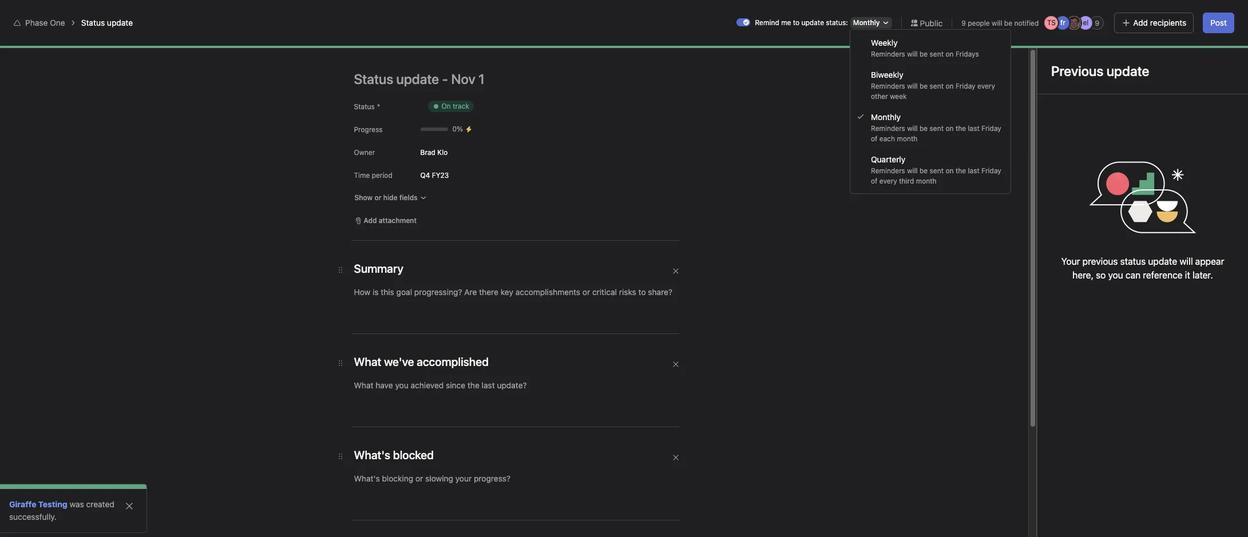 Task type: vqa. For each thing, say whether or not it's contained in the screenshot.
"FY23"
yes



Task type: describe. For each thing, give the bounding box(es) containing it.
remove section image for what's blocked text field
[[672, 454, 679, 461]]

add recipients button
[[1114, 13, 1194, 33]]

time
[[354, 171, 370, 180]]

period
[[372, 171, 392, 180]]

weekly
[[871, 38, 898, 47]]

reminders for biweekly
[[871, 82, 905, 90]]

progress.
[[696, 272, 731, 282]]

goal
[[588, 298, 603, 307]]

0%
[[452, 125, 463, 133]]

goal inside the team sprint goal 'link'
[[321, 35, 337, 45]]

friday inside biweekly reminders will be sent on friday every other week
[[956, 82, 975, 90]]

0 vertical spatial ja
[[1071, 18, 1078, 27]]

status
[[1120, 256, 1146, 267]]

about
[[813, 146, 844, 159]]

dashboard
[[69, 486, 108, 496]]

friday for quarterly
[[982, 167, 1001, 175]]

1 horizontal spatial ts
[[1145, 44, 1154, 53]]

last for monthly
[[968, 124, 980, 133]]

Goal name text field
[[424, 88, 953, 129]]

will for biweekly
[[907, 82, 918, 90]]

reference
[[1143, 270, 1183, 280]]

week
[[890, 92, 907, 101]]

testing
[[38, 500, 67, 509]]

9 people will be notified
[[962, 19, 1039, 27]]

q4
[[420, 171, 430, 179]]

share
[[1211, 44, 1229, 53]]

attachment
[[379, 216, 417, 225]]

other
[[871, 92, 888, 101]]

hide
[[383, 193, 398, 202]]

brad klo
[[420, 148, 448, 157]]

notified
[[1014, 19, 1039, 27]]

marketing dashboard link
[[7, 482, 130, 500]]

use
[[512, 272, 526, 282]]

description
[[433, 357, 482, 367]]

every inside quarterly reminders will be sent on the last friday of every third month
[[879, 177, 897, 185]]

what's for what's in my trial?
[[1080, 9, 1103, 18]]

invite button
[[11, 512, 60, 533]]

what's in my trial? button
[[1075, 6, 1145, 22]]

marketing dashboard
[[30, 486, 108, 496]]

sent for monthly
[[930, 124, 944, 133]]

free
[[1040, 5, 1054, 14]]

remind
[[755, 18, 779, 27]]

add attachment
[[364, 216, 417, 225]]

biweekly
[[871, 70, 903, 80]]

post button
[[1203, 13, 1234, 33]]

home link
[[7, 35, 130, 53]]

or inside button
[[532, 482, 539, 490]]

third
[[899, 177, 914, 185]]

related work
[[433, 465, 489, 476]]

bk
[[1133, 44, 1142, 53]]

add attachment button
[[349, 213, 422, 229]]

every inside biweekly reminders will be sent on friday every other week
[[977, 82, 995, 90]]

previous update
[[1051, 63, 1149, 79]]

track
[[453, 102, 469, 110]]

one
[[50, 18, 65, 27]]

what's the status?
[[433, 144, 529, 157]]

1 horizontal spatial fr
[[1158, 44, 1163, 53]]

be for weekly
[[920, 50, 928, 58]]

use sub-goals to automatically update this goal's progress.
[[512, 272, 731, 282]]

team sprint goal
[[274, 35, 337, 45]]

remove section image for summary text field
[[672, 268, 679, 275]]

my workspace goals
[[188, 35, 263, 45]]

monthly for monthly
[[853, 18, 880, 27]]

quarterly reminders will be sent on the last friday of every third month
[[871, 155, 1001, 185]]

on for quarterly
[[946, 167, 954, 175]]

giraffe testing link
[[9, 500, 67, 509]]

add recipients
[[1133, 18, 1186, 27]]

klo
[[437, 148, 448, 157]]

home
[[30, 39, 52, 49]]

connect a sub-goal button
[[512, 292, 611, 313]]

left
[[1058, 13, 1068, 22]]

Section title text field
[[354, 261, 403, 277]]

remove section image for section title text field
[[672, 361, 679, 368]]

owner
[[354, 148, 375, 157]]

update left status:
[[801, 18, 824, 27]]

you
[[1108, 270, 1123, 280]]

in
[[1105, 9, 1111, 18]]

workspace
[[201, 35, 241, 45]]

on
[[442, 102, 451, 110]]

9 for 9
[[1095, 19, 1099, 27]]

sent for quarterly
[[930, 167, 944, 175]]

hide sidebar image
[[15, 9, 24, 18]]

phase one
[[188, 48, 243, 61]]

the for quarterly
[[956, 167, 966, 175]]

10
[[1180, 44, 1187, 53]]

on track button
[[420, 96, 481, 117]]

9 for 9 people will be notified
[[962, 19, 966, 27]]

goal's
[[672, 272, 694, 282]]

my
[[188, 35, 199, 45]]

created
[[86, 500, 114, 509]]

phase one
[[25, 18, 65, 27]]



Task type: locate. For each thing, give the bounding box(es) containing it.
be inside quarterly reminders will be sent on the last friday of every third month
[[920, 167, 928, 175]]

status:
[[826, 18, 848, 27]]

0 vertical spatial monthly
[[853, 18, 880, 27]]

q4 fy23
[[420, 171, 449, 179]]

will
[[992, 19, 1002, 27], [907, 50, 918, 58], [907, 82, 918, 90], [907, 124, 918, 133], [907, 167, 918, 175], [1180, 256, 1193, 267]]

1 horizontal spatial goals
[[545, 272, 565, 282]]

0 vertical spatial goals
[[243, 35, 263, 45]]

1 last from the top
[[968, 124, 980, 133]]

9 left the people
[[962, 19, 966, 27]]

the inside monthly reminders will be sent on the last friday of each month
[[956, 124, 966, 133]]

0 horizontal spatial ts
[[1047, 18, 1056, 27]]

0 horizontal spatial fr
[[1060, 18, 1065, 27]]

reminders for weekly
[[871, 50, 905, 58]]

add inside button
[[1157, 9, 1170, 18]]

be inside monthly reminders will be sent on the last friday of each month
[[920, 124, 928, 133]]

1 horizontal spatial what's
[[1080, 9, 1103, 18]]

0 vertical spatial fr
[[1060, 18, 1065, 27]]

what's in my trial?
[[1080, 9, 1140, 18]]

on inside biweekly reminders will be sent on friday every other week
[[946, 82, 954, 90]]

on up quarterly reminders will be sent on the last friday of every third month
[[946, 124, 954, 133]]

sent down weekly reminders will be sent on fridays in the right of the page
[[930, 82, 944, 90]]

be up quarterly reminders will be sent on the last friday of every third month
[[920, 124, 928, 133]]

0 horizontal spatial 9
[[962, 19, 966, 27]]

1 vertical spatial every
[[879, 177, 897, 185]]

add inside popup button
[[364, 216, 377, 225]]

switch
[[737, 18, 751, 26]]

be inside weekly reminders will be sent on fridays
[[920, 50, 928, 58]]

trial?
[[1124, 9, 1140, 18]]

of inside quarterly reminders will be sent on the last friday of every third month
[[871, 177, 878, 185]]

can
[[1126, 270, 1141, 280]]

sent for weekly
[[930, 50, 944, 58]]

2 horizontal spatial add
[[1157, 9, 1170, 18]]

Section title text field
[[354, 354, 489, 370]]

close image
[[125, 502, 134, 511]]

be down weekly reminders will be sent on fridays in the right of the page
[[920, 82, 928, 90]]

sent
[[930, 50, 944, 58], [930, 82, 944, 90], [930, 124, 944, 133], [930, 167, 944, 175]]

ja left el
[[1071, 18, 1078, 27]]

what's down 0%
[[433, 144, 470, 157]]

fy23
[[432, 171, 449, 179]]

3 reminders from the top
[[871, 124, 905, 133]]

my workspace goals link
[[188, 34, 263, 47]]

2 on from the top
[[946, 82, 954, 90]]

1 horizontal spatial 9
[[1095, 19, 1099, 27]]

status up home link
[[81, 18, 105, 27]]

9 right el
[[1095, 19, 1099, 27]]

0 horizontal spatial what's
[[433, 144, 470, 157]]

add
[[1157, 9, 1170, 18], [1133, 18, 1148, 27], [364, 216, 377, 225]]

monthly
[[853, 18, 880, 27], [871, 112, 901, 122]]

on
[[946, 50, 954, 58], [946, 82, 954, 90], [946, 124, 954, 133], [946, 167, 954, 175]]

so
[[1096, 270, 1106, 280]]

last inside quarterly reminders will be sent on the last friday of every third month
[[968, 167, 980, 175]]

the for monthly
[[956, 124, 966, 133]]

here,
[[1073, 270, 1094, 280]]

reminders down quarterly
[[871, 167, 905, 175]]

on track
[[442, 102, 469, 110]]

sent left fridays
[[930, 50, 944, 58]]

remind me to update status:
[[755, 18, 848, 27]]

monthly for monthly reminders will be sent on the last friday of each month
[[871, 112, 901, 122]]

0 vertical spatial last
[[968, 124, 980, 133]]

sub- right a
[[570, 298, 588, 307]]

1 remove section image from the top
[[672, 268, 679, 275]]

goal
[[321, 35, 337, 45], [813, 173, 830, 183]]

of
[[871, 134, 878, 143], [871, 177, 878, 185]]

0 horizontal spatial ja
[[1071, 18, 1078, 27]]

1 vertical spatial what's
[[433, 144, 470, 157]]

the up quarterly reminders will be sent on the last friday of every third month
[[956, 124, 966, 133]]

or left hide
[[375, 193, 381, 202]]

marketing
[[30, 486, 67, 496]]

2 vertical spatial remove section image
[[672, 454, 679, 461]]

on for weekly
[[946, 50, 954, 58]]

the
[[956, 124, 966, 133], [956, 167, 966, 175]]

reminders inside biweekly reminders will be sent on friday every other week
[[871, 82, 905, 90]]

friday for monthly
[[982, 124, 1001, 133]]

1 vertical spatial sub-
[[570, 298, 588, 307]]

month inside quarterly reminders will be sent on the last friday of every third month
[[916, 177, 937, 185]]

a
[[564, 298, 568, 307]]

0 horizontal spatial goals
[[243, 35, 263, 45]]

1 horizontal spatial ja
[[1169, 44, 1176, 53]]

will inside monthly reminders will be sent on the last friday of each month
[[907, 124, 918, 133]]

sent inside quarterly reminders will be sent on the last friday of every third month
[[930, 167, 944, 175]]

sent for biweekly
[[930, 82, 944, 90]]

month right third
[[916, 177, 937, 185]]

fridays
[[956, 50, 979, 58]]

status update
[[81, 18, 133, 27]]

friday inside monthly reminders will be sent on the last friday of each month
[[982, 124, 1001, 133]]

friday inside quarterly reminders will be sent on the last friday of every third month
[[982, 167, 1001, 175]]

4 sent from the top
[[930, 167, 944, 175]]

reminders for quarterly
[[871, 167, 905, 175]]

1 vertical spatial status
[[354, 102, 375, 111]]

1 vertical spatial monthly
[[871, 112, 901, 122]]

Title of update text field
[[354, 66, 697, 92]]

it
[[1185, 270, 1190, 280]]

add for add billing info
[[1157, 9, 1170, 18]]

appear
[[1195, 256, 1224, 267]]

0 vertical spatial or
[[375, 193, 381, 202]]

2 the from the top
[[956, 167, 966, 175]]

to right me
[[793, 18, 800, 27]]

1 vertical spatial the
[[956, 167, 966, 175]]

add for add recipients
[[1133, 18, 1148, 27]]

sent up quarterly reminders will be sent on the last friday of every third month
[[930, 124, 944, 133]]

on for biweekly
[[946, 82, 954, 90]]

1 vertical spatial ts
[[1145, 44, 1154, 53]]

reminders down the weekly
[[871, 50, 905, 58]]

phase
[[25, 18, 48, 27]]

goals for workspace
[[243, 35, 263, 45]]

reminders for monthly
[[871, 124, 905, 133]]

1 horizontal spatial every
[[977, 82, 995, 90]]

0 vertical spatial friday
[[956, 82, 975, 90]]

Section title text field
[[354, 448, 434, 464]]

be for 9
[[1004, 19, 1012, 27]]

9
[[962, 19, 966, 27], [1095, 19, 1099, 27]]

1 vertical spatial month
[[916, 177, 937, 185]]

portfolios
[[541, 482, 573, 490]]

1 vertical spatial or
[[532, 482, 539, 490]]

monthly up the weekly
[[853, 18, 880, 27]]

reminders down biweekly
[[871, 82, 905, 90]]

status for status update
[[81, 18, 105, 27]]

1 horizontal spatial to
[[793, 18, 800, 27]]

this
[[656, 272, 670, 282]]

0 horizontal spatial status
[[81, 18, 105, 27]]

info
[[1193, 9, 1205, 18]]

monthly inside monthly reminders will be sent on the last friday of each month
[[871, 112, 901, 122]]

sub-
[[528, 272, 545, 282], [570, 298, 588, 307]]

reminders
[[871, 50, 905, 58], [871, 82, 905, 90], [871, 124, 905, 133], [871, 167, 905, 175]]

0 vertical spatial sub-
[[528, 272, 545, 282]]

or right projects
[[532, 482, 539, 490]]

last for quarterly
[[968, 167, 980, 175]]

*
[[377, 102, 380, 111]]

0 vertical spatial remove section image
[[672, 268, 679, 275]]

1 of from the top
[[871, 134, 878, 143]]

be down public
[[920, 50, 928, 58]]

progress
[[354, 125, 383, 134]]

brad
[[420, 148, 435, 157]]

connect left a
[[530, 298, 562, 307]]

remove section image
[[672, 268, 679, 275], [672, 361, 679, 368], [672, 454, 679, 461]]

update inside your previous status update will appear here, so you can reference it later.
[[1148, 256, 1177, 267]]

4 reminders from the top
[[871, 167, 905, 175]]

1 vertical spatial of
[[871, 177, 878, 185]]

this goal
[[847, 146, 891, 159]]

month inside monthly reminders will be sent on the last friday of each month
[[897, 134, 918, 143]]

will inside quarterly reminders will be sent on the last friday of every third month
[[907, 167, 918, 175]]

what's for what's the status?
[[433, 144, 470, 157]]

1 horizontal spatial goal
[[813, 173, 830, 183]]

1 horizontal spatial status
[[354, 102, 375, 111]]

0 horizontal spatial goal
[[321, 35, 337, 45]]

1 sent from the top
[[930, 50, 944, 58]]

will for weekly
[[907, 50, 918, 58]]

monthly down other
[[871, 112, 901, 122]]

update
[[107, 18, 133, 27], [801, 18, 824, 27], [1148, 256, 1177, 267], [628, 272, 654, 282]]

projects
[[503, 482, 530, 490]]

will inside biweekly reminders will be sent on friday every other week
[[907, 82, 918, 90]]

goals left team on the top of the page
[[243, 35, 263, 45]]

1 vertical spatial fr
[[1158, 44, 1163, 53]]

show or hide fields
[[355, 193, 418, 202]]

will inside weekly reminders will be sent on fridays
[[907, 50, 918, 58]]

update up home link
[[107, 18, 133, 27]]

of left the each
[[871, 134, 878, 143]]

2 vertical spatial friday
[[982, 167, 1001, 175]]

1 horizontal spatial or
[[532, 482, 539, 490]]

0 vertical spatial connect
[[530, 298, 562, 307]]

goal left owner
[[813, 173, 830, 183]]

0 horizontal spatial connect
[[445, 482, 473, 490]]

goals for sub-
[[545, 272, 565, 282]]

0 horizontal spatial or
[[375, 193, 381, 202]]

add billing info
[[1157, 9, 1205, 18]]

goal owner
[[813, 173, 855, 183]]

on left fridays
[[946, 50, 954, 58]]

your previous status update will appear here, so you can reference it later.
[[1061, 256, 1224, 280]]

1 horizontal spatial add
[[1133, 18, 1148, 27]]

ts right bk
[[1145, 44, 1154, 53]]

1 horizontal spatial sub-
[[570, 298, 588, 307]]

0 vertical spatial what's
[[1080, 9, 1103, 18]]

weekly reminders will be sent on fridays
[[871, 38, 979, 58]]

or inside dropdown button
[[375, 193, 381, 202]]

owner
[[832, 173, 855, 183]]

people
[[968, 19, 990, 27]]

time period
[[354, 171, 392, 180]]

on for monthly
[[946, 124, 954, 133]]

4 on from the top
[[946, 167, 954, 175]]

goal right sprint
[[321, 35, 337, 45]]

be for quarterly
[[920, 167, 928, 175]]

goals
[[243, 35, 263, 45], [545, 272, 565, 282]]

reminders inside quarterly reminders will be sent on the last friday of every third month
[[871, 167, 905, 175]]

2 9 from the left
[[1095, 19, 1099, 27]]

update left this
[[628, 272, 654, 282]]

add inside button
[[1133, 18, 1148, 27]]

17
[[1032, 13, 1039, 22]]

0 horizontal spatial to
[[567, 272, 575, 282]]

last inside monthly reminders will be sent on the last friday of each month
[[968, 124, 980, 133]]

0 vertical spatial goal
[[321, 35, 337, 45]]

connect inside button
[[445, 482, 473, 490]]

will for quarterly
[[907, 167, 918, 175]]

connect for use sub-goals to automatically update this goal's progress.
[[530, 298, 562, 307]]

be down monthly reminders will be sent on the last friday of each month
[[920, 167, 928, 175]]

0 vertical spatial to
[[793, 18, 800, 27]]

1 vertical spatial connect
[[445, 482, 473, 490]]

goals up connect a sub-goal button
[[545, 272, 565, 282]]

on inside weekly reminders will be sent on fridays
[[946, 50, 954, 58]]

fields
[[399, 193, 418, 202]]

3 on from the top
[[946, 124, 954, 133]]

friday
[[956, 82, 975, 90], [982, 124, 1001, 133], [982, 167, 1001, 175]]

every down fridays
[[977, 82, 995, 90]]

1 on from the top
[[946, 50, 954, 58]]

1 9 from the left
[[962, 19, 966, 27]]

the status?
[[472, 144, 529, 157]]

2 last from the top
[[968, 167, 980, 175]]

be inside biweekly reminders will be sent on friday every other week
[[920, 82, 928, 90]]

days
[[1041, 13, 1056, 22]]

1 vertical spatial friday
[[982, 124, 1001, 133]]

later.
[[1193, 270, 1213, 280]]

successfully.
[[9, 512, 57, 522]]

quarterly
[[871, 155, 905, 164]]

of for quarterly
[[871, 177, 878, 185]]

connect down related work
[[445, 482, 473, 490]]

monthly inside dropdown button
[[853, 18, 880, 27]]

3 sent from the top
[[930, 124, 944, 133]]

1 vertical spatial goals
[[545, 272, 565, 282]]

fr right bk
[[1158, 44, 1163, 53]]

of for monthly
[[871, 134, 878, 143]]

be for biweekly
[[920, 82, 928, 90]]

sent inside biweekly reminders will be sent on friday every other week
[[930, 82, 944, 90]]

1 vertical spatial last
[[968, 167, 980, 175]]

0 horizontal spatial add
[[364, 216, 377, 225]]

be for monthly
[[920, 124, 928, 133]]

show or hide fields button
[[349, 190, 432, 206]]

2 remove section image from the top
[[672, 361, 679, 368]]

on inside monthly reminders will be sent on the last friday of each month
[[946, 124, 954, 133]]

0 vertical spatial status
[[81, 18, 105, 27]]

0 vertical spatial the
[[956, 124, 966, 133]]

post
[[1211, 18, 1227, 27]]

month right the each
[[897, 134, 918, 143]]

sub- right use
[[528, 272, 545, 282]]

be left notified
[[1004, 19, 1012, 27]]

1 vertical spatial ja
[[1169, 44, 1176, 53]]

on up monthly reminders will be sent on the last friday of each month
[[946, 82, 954, 90]]

show
[[355, 193, 373, 202]]

connect a sub-goal
[[530, 298, 603, 307]]

status left the *
[[354, 102, 375, 111]]

3 remove section image from the top
[[672, 454, 679, 461]]

was
[[70, 500, 84, 509]]

every
[[977, 82, 995, 90], [879, 177, 897, 185]]

1 the from the top
[[956, 124, 966, 133]]

month
[[897, 134, 918, 143], [916, 177, 937, 185]]

on down monthly reminders will be sent on the last friday of each month
[[946, 167, 954, 175]]

0 vertical spatial of
[[871, 134, 878, 143]]

the down monthly reminders will be sent on the last friday of each month
[[956, 167, 966, 175]]

will for monthly
[[907, 124, 918, 133]]

on inside quarterly reminders will be sent on the last friday of every third month
[[946, 167, 954, 175]]

will for 9
[[992, 19, 1002, 27]]

1 horizontal spatial connect
[[530, 298, 562, 307]]

0 vertical spatial every
[[977, 82, 995, 90]]

ja
[[1071, 18, 1078, 27], [1169, 44, 1176, 53]]

every left third
[[879, 177, 897, 185]]

2 reminders from the top
[[871, 82, 905, 90]]

list box
[[489, 5, 764, 23]]

trial
[[1056, 5, 1068, 14]]

0 horizontal spatial sub-
[[528, 272, 545, 282]]

fr down trial
[[1060, 18, 1065, 27]]

status for status *
[[354, 102, 375, 111]]

sent inside monthly reminders will be sent on the last friday of each month
[[930, 124, 944, 133]]

0 vertical spatial ts
[[1047, 18, 1056, 27]]

to up connect a sub-goal
[[567, 272, 575, 282]]

sent down monthly reminders will be sent on the last friday of each month
[[930, 167, 944, 175]]

add billing info button
[[1152, 6, 1210, 22]]

of down quarterly
[[871, 177, 878, 185]]

0 horizontal spatial every
[[879, 177, 897, 185]]

1 vertical spatial remove section image
[[672, 361, 679, 368]]

biweekly reminders will be sent on friday every other week
[[871, 70, 995, 101]]

update up 'reference' on the right bottom of the page
[[1148, 256, 1177, 267]]

will inside your previous status update will appear here, so you can reference it later.
[[1180, 256, 1193, 267]]

sub- inside button
[[570, 298, 588, 307]]

reminders inside monthly reminders will be sent on the last friday of each month
[[871, 124, 905, 133]]

reminders up the each
[[871, 124, 905, 133]]

monthly button
[[850, 17, 892, 29]]

sent inside weekly reminders will be sent on fridays
[[930, 50, 944, 58]]

what's inside what's in my trial? 'button'
[[1080, 9, 1103, 18]]

connect relevant projects or portfolios
[[445, 482, 573, 490]]

free trial 17 days left
[[1032, 5, 1068, 22]]

what's up el
[[1080, 9, 1103, 18]]

el
[[1083, 18, 1089, 27]]

1 vertical spatial goal
[[813, 173, 830, 183]]

team sprint goal link
[[274, 34, 337, 47]]

the inside quarterly reminders will be sent on the last friday of every third month
[[956, 167, 966, 175]]

connect relevant projects or portfolios button
[[428, 478, 578, 494]]

2 of from the top
[[871, 177, 878, 185]]

giraffe testing
[[9, 500, 67, 509]]

about this goal
[[813, 146, 891, 159]]

add for add attachment
[[364, 216, 377, 225]]

was created successfully.
[[9, 500, 114, 522]]

ts left left
[[1047, 18, 1056, 27]]

2 sent from the top
[[930, 82, 944, 90]]

giraffe
[[9, 500, 36, 509]]

0 vertical spatial month
[[897, 134, 918, 143]]

1 reminders from the top
[[871, 50, 905, 58]]

share button
[[1196, 41, 1234, 57]]

of inside monthly reminders will be sent on the last friday of each month
[[871, 134, 878, 143]]

1 vertical spatial to
[[567, 272, 575, 282]]

ja left '10'
[[1169, 44, 1176, 53]]

reminders inside weekly reminders will be sent on fridays
[[871, 50, 905, 58]]

connect for related work
[[445, 482, 473, 490]]

monthly reminders will be sent on the last friday of each month
[[871, 112, 1001, 143]]

connect inside button
[[530, 298, 562, 307]]



